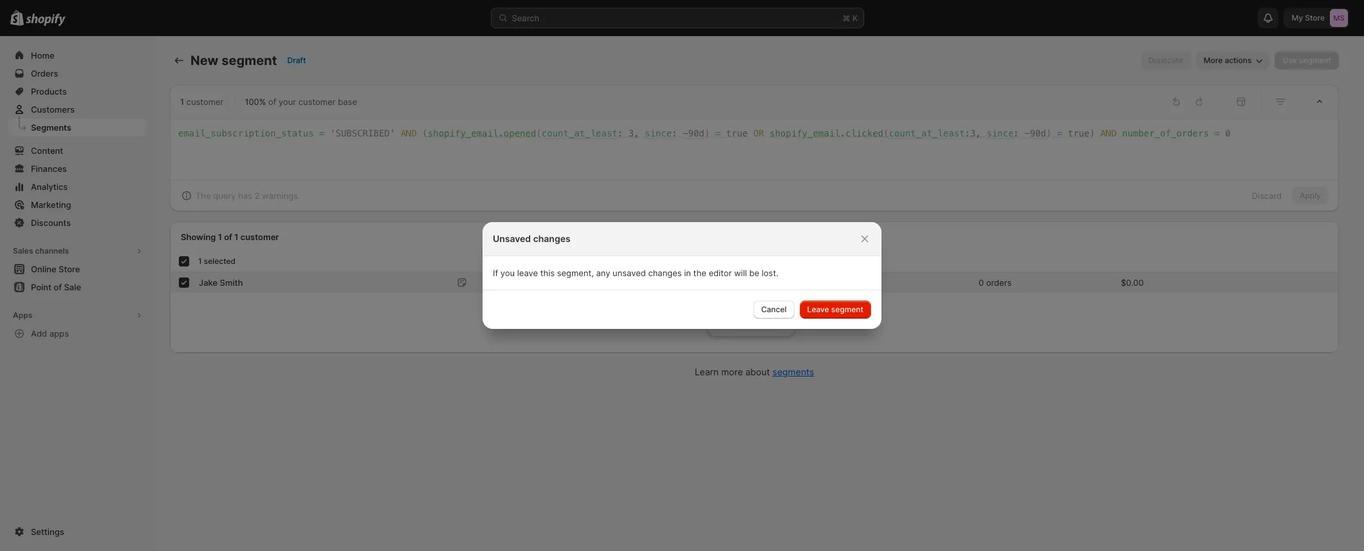 Task type: locate. For each thing, give the bounding box(es) containing it.
1 horizontal spatial segment
[[832, 304, 864, 314]]

customer
[[186, 97, 224, 107], [299, 97, 336, 107], [241, 231, 279, 242]]

1 customer
[[180, 97, 224, 107]]

customer up smith
[[241, 231, 279, 242]]

add
[[31, 328, 47, 339]]

will
[[734, 268, 747, 278]]

unsaved
[[493, 233, 531, 244]]

0 horizontal spatial changes
[[533, 233, 571, 244]]

customer down new
[[186, 97, 224, 107]]

⌘
[[843, 13, 851, 23]]

segment right leave
[[832, 304, 864, 314]]

new
[[191, 53, 219, 68]]

changes left in
[[648, 268, 682, 278]]

segment inside button
[[832, 304, 864, 314]]

settings
[[31, 527, 64, 537]]

leave
[[517, 268, 538, 278]]

0 horizontal spatial of
[[224, 231, 232, 242]]

100% of your customer base
[[245, 97, 357, 107]]

of
[[268, 97, 276, 107], [224, 231, 232, 242]]

settings link
[[8, 523, 147, 541]]

leave segment button
[[800, 301, 872, 319]]

1 horizontal spatial changes
[[648, 268, 682, 278]]

discounts link
[[8, 214, 147, 232]]

1 vertical spatial of
[[224, 231, 232, 242]]

cancel button
[[754, 301, 795, 319]]

2 horizontal spatial 1
[[234, 231, 238, 242]]

jake smith
[[199, 277, 243, 288]]

1 horizontal spatial of
[[268, 97, 276, 107]]

home
[[31, 50, 54, 61]]

segment for leave segment
[[832, 304, 864, 314]]

0 horizontal spatial 1
[[180, 97, 184, 107]]

1
[[180, 97, 184, 107], [218, 231, 222, 242], [234, 231, 238, 242]]

add apps
[[31, 328, 69, 339]]

$0.00
[[1121, 277, 1144, 288]]

base
[[338, 97, 357, 107]]

segment up '100%' in the top of the page
[[222, 53, 277, 68]]

1 vertical spatial segment
[[832, 304, 864, 314]]

changes
[[533, 233, 571, 244], [648, 268, 682, 278]]

draft
[[287, 55, 306, 65]]

any
[[596, 268, 611, 278]]

0 vertical spatial segment
[[222, 53, 277, 68]]

lost.
[[762, 268, 779, 278]]

cancel
[[761, 304, 787, 314]]

changes up this
[[533, 233, 571, 244]]

segment
[[222, 53, 277, 68], [832, 304, 864, 314]]

segment for new segment
[[222, 53, 277, 68]]

of left the "your"
[[268, 97, 276, 107]]

showing 1 of 1 customer
[[181, 231, 279, 242]]

if
[[493, 268, 498, 278]]

this
[[540, 268, 555, 278]]

0
[[979, 277, 984, 288]]

customers link
[[8, 100, 147, 118]]

100%
[[245, 97, 266, 107]]

sales channels
[[13, 246, 69, 256]]

learn more about segments
[[695, 366, 815, 377]]

of right showing at the left top of the page
[[224, 231, 232, 242]]

orders
[[987, 277, 1012, 288]]

united
[[764, 277, 791, 288]]

0 horizontal spatial segment
[[222, 53, 277, 68]]

customer right the "your"
[[299, 97, 336, 107]]

unsaved changes
[[493, 233, 571, 244]]

0 vertical spatial of
[[268, 97, 276, 107]]



Task type: describe. For each thing, give the bounding box(es) containing it.
0 orders
[[979, 277, 1012, 288]]

unsaved changes dialog
[[0, 222, 1365, 329]]

more
[[722, 366, 743, 377]]

leave segment
[[808, 304, 864, 314]]

shopify image
[[26, 13, 66, 26]]

add apps button
[[8, 324, 147, 342]]

about
[[746, 366, 770, 377]]

if you leave this segment, any unsaved changes in the editor will be lost.
[[493, 268, 779, 278]]

⌘ k
[[843, 13, 858, 23]]

segments
[[773, 366, 815, 377]]

states
[[793, 277, 818, 288]]

showing
[[181, 231, 216, 242]]

editor
[[709, 268, 732, 278]]

be
[[750, 268, 760, 278]]

apps
[[49, 328, 69, 339]]

segments
[[31, 122, 71, 133]]

1 horizontal spatial customer
[[241, 231, 279, 242]]

segments link
[[773, 366, 815, 377]]

jake
[[199, 277, 218, 288]]

apps button
[[8, 306, 147, 324]]

1 horizontal spatial 1
[[218, 231, 222, 242]]

1 vertical spatial changes
[[648, 268, 682, 278]]

k
[[853, 13, 858, 23]]

sales channels button
[[8, 242, 147, 260]]

0 horizontal spatial customer
[[186, 97, 224, 107]]

jake smith link
[[199, 276, 243, 289]]

unsaved
[[613, 268, 646, 278]]

you
[[501, 268, 515, 278]]

2 horizontal spatial customer
[[299, 97, 336, 107]]

united states
[[764, 277, 818, 288]]

apps
[[13, 310, 32, 320]]

your
[[279, 97, 296, 107]]

home link
[[8, 46, 147, 64]]

search
[[512, 13, 540, 23]]

learn
[[695, 366, 719, 377]]

channels
[[35, 246, 69, 256]]

segment,
[[557, 268, 594, 278]]

new segment
[[191, 53, 277, 68]]

discounts
[[31, 218, 71, 228]]

in
[[684, 268, 691, 278]]

0 vertical spatial changes
[[533, 233, 571, 244]]

customers
[[31, 104, 75, 115]]

sales
[[13, 246, 33, 256]]

smith
[[220, 277, 243, 288]]

the
[[694, 268, 707, 278]]

leave
[[808, 304, 830, 314]]

segments link
[[8, 118, 147, 136]]



Task type: vqa. For each thing, say whether or not it's contained in the screenshot.
top returns
no



